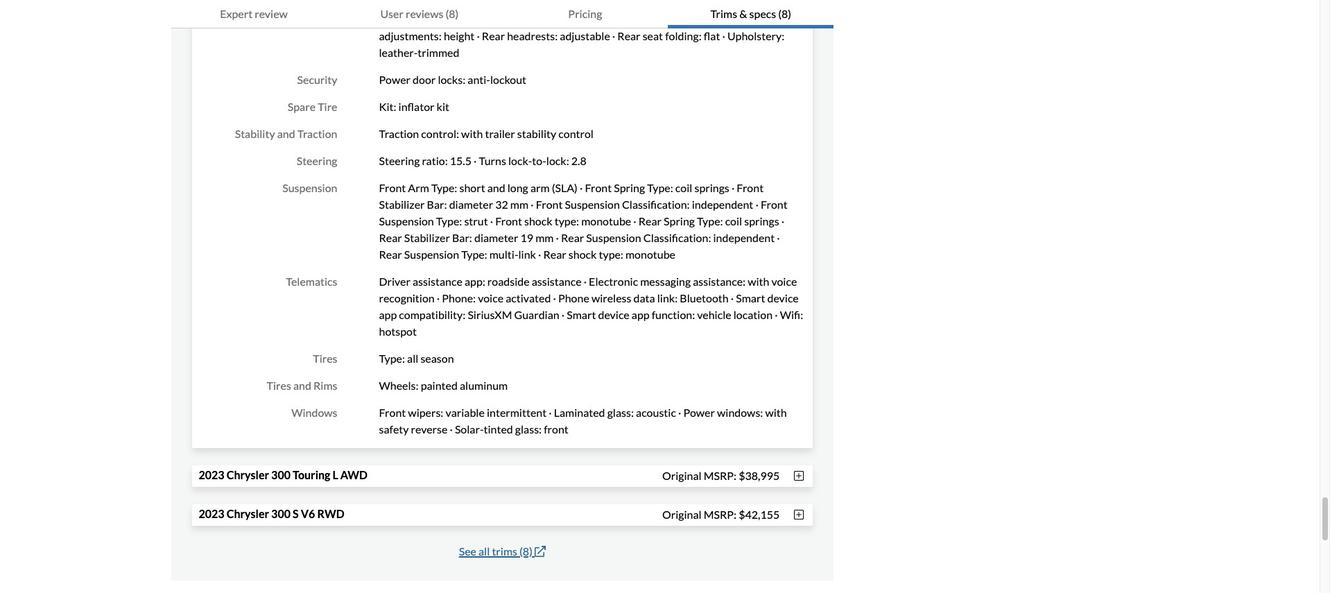 Task type: vqa. For each thing, say whether or not it's contained in the screenshot.
Mi
no



Task type: locate. For each thing, give the bounding box(es) containing it.
smart down phone
[[567, 308, 596, 321]]

assistance up phone:
[[413, 275, 463, 288]]

1 original from the top
[[663, 469, 702, 482]]

0 vertical spatial voice
[[772, 275, 797, 288]]

0 horizontal spatial voice
[[478, 291, 504, 305]]

msrp: up original msrp: $42,155
[[704, 469, 737, 482]]

1 vertical spatial msrp:
[[704, 507, 737, 521]]

glass: down intermittent
[[515, 423, 542, 436]]

1 horizontal spatial power
[[684, 406, 715, 419]]

1 vertical spatial original
[[663, 507, 702, 521]]

1 horizontal spatial height
[[533, 12, 564, 26]]

1 horizontal spatial all
[[479, 545, 490, 558]]

·
[[566, 12, 569, 26], [685, 12, 688, 26], [477, 29, 480, 42], [613, 29, 616, 42], [723, 29, 726, 42], [474, 154, 477, 167], [580, 181, 583, 194], [732, 181, 735, 194], [531, 198, 534, 211], [756, 198, 759, 211], [490, 214, 493, 228], [634, 214, 637, 228], [782, 214, 785, 228], [556, 231, 559, 244], [777, 231, 780, 244], [538, 248, 541, 261], [584, 275, 587, 288], [437, 291, 440, 305], [553, 291, 556, 305], [731, 291, 734, 305], [562, 308, 565, 321], [775, 308, 778, 321], [549, 406, 552, 419], [678, 406, 682, 419], [450, 423, 453, 436]]

wifi:
[[780, 308, 804, 321]]

1 vertical spatial device
[[598, 308, 630, 321]]

1 vertical spatial 2023
[[199, 507, 225, 520]]

1 vertical spatial monotube
[[626, 248, 676, 261]]

(8) inside trims & specs (8) tab
[[779, 7, 792, 20]]

1 vertical spatial 300
[[271, 507, 291, 520]]

2 driver from the top
[[379, 275, 411, 288]]

headrests:
[[507, 29, 558, 42]]

original up original msrp: $42,155
[[663, 469, 702, 482]]

device
[[768, 291, 799, 305], [598, 308, 630, 321]]

type:
[[431, 181, 457, 194], [647, 181, 673, 194], [436, 214, 462, 228], [697, 214, 723, 228], [461, 248, 487, 261], [379, 352, 405, 365]]

trailer
[[485, 127, 515, 140]]

tab list containing expert review
[[171, 0, 834, 28]]

0 vertical spatial type:
[[623, 12, 648, 26]]

traction
[[297, 127, 338, 140], [379, 127, 419, 140]]

tab list
[[171, 0, 834, 28]]

0 horizontal spatial coil
[[676, 181, 693, 194]]

voice up siriusxm
[[478, 291, 504, 305]]

1 vertical spatial coil
[[725, 214, 742, 228]]

device up wifi:
[[768, 291, 799, 305]]

1 vertical spatial voice
[[478, 291, 504, 305]]

with left trailer
[[461, 127, 483, 140]]

driver for driver seat power adjustments: height · front seat type: bucket · passenger seat power adjustments: height · rear headrests: adjustable · rear seat folding: flat · upholstery: leather-trimmed
[[379, 12, 411, 26]]

pricing tab
[[503, 0, 668, 28]]

smart up location
[[736, 291, 766, 305]]

diameter down "short"
[[449, 198, 493, 211]]

1 vertical spatial with
[[748, 275, 770, 288]]

0 vertical spatial tires
[[313, 352, 338, 365]]

control:
[[421, 127, 459, 140]]

adjustments: up leather-
[[379, 29, 442, 42]]

0 vertical spatial coil
[[676, 181, 693, 194]]

specs
[[750, 7, 776, 20]]

and for traction control: with trailer stability control
[[277, 127, 295, 140]]

0 vertical spatial monotube
[[582, 214, 631, 228]]

1 vertical spatial independent
[[714, 231, 775, 244]]

0 vertical spatial classification:
[[622, 198, 690, 211]]

0 vertical spatial height
[[533, 12, 564, 26]]

plus square image
[[792, 470, 806, 481]]

1 horizontal spatial steering
[[379, 154, 420, 167]]

power
[[435, 12, 466, 26], [765, 12, 796, 26]]

0 vertical spatial all
[[407, 352, 419, 365]]

0 vertical spatial glass:
[[607, 406, 634, 419]]

1 msrp: from the top
[[704, 469, 737, 482]]

arm
[[408, 181, 429, 194]]

height up the trimmed
[[444, 29, 475, 42]]

0 horizontal spatial adjustments:
[[379, 29, 442, 42]]

0 horizontal spatial spring
[[614, 181, 645, 194]]

steering down stability and traction
[[297, 154, 338, 167]]

app up hotspot
[[379, 308, 397, 321]]

short
[[460, 181, 485, 194]]

0 horizontal spatial glass:
[[515, 423, 542, 436]]

1 2023 from the top
[[199, 468, 225, 481]]

2 300 from the top
[[271, 507, 291, 520]]

1 horizontal spatial mm
[[536, 231, 554, 244]]

mm down long
[[511, 198, 529, 211]]

door
[[413, 73, 436, 86]]

1 horizontal spatial power
[[765, 12, 796, 26]]

0 horizontal spatial height
[[444, 29, 475, 42]]

0 horizontal spatial tires
[[267, 379, 291, 392]]

1 horizontal spatial app
[[632, 308, 650, 321]]

s
[[293, 507, 299, 520]]

type: down (sla)
[[555, 214, 579, 228]]

0 horizontal spatial springs
[[695, 181, 730, 194]]

1 vertical spatial tires
[[267, 379, 291, 392]]

adjustable
[[560, 29, 610, 42]]

variable
[[446, 406, 485, 419]]

all
[[407, 352, 419, 365], [479, 545, 490, 558]]

1 vertical spatial chrysler
[[227, 507, 269, 520]]

msrp:
[[704, 469, 737, 482], [704, 507, 737, 521]]

suspension up recognition
[[404, 248, 459, 261]]

32
[[495, 198, 508, 211]]

1 horizontal spatial shock
[[569, 248, 597, 261]]

0 horizontal spatial all
[[407, 352, 419, 365]]

kit
[[437, 100, 450, 113]]

1 vertical spatial adjustments:
[[379, 29, 442, 42]]

tires left rims
[[267, 379, 291, 392]]

2 steering from the left
[[379, 154, 420, 167]]

0 horizontal spatial (8)
[[446, 7, 459, 20]]

1 traction from the left
[[297, 127, 338, 140]]

2 power from the left
[[765, 12, 796, 26]]

power door locks: anti-lockout
[[379, 73, 527, 86]]

shock up electronic
[[569, 248, 597, 261]]

height
[[533, 12, 564, 26], [444, 29, 475, 42]]

location
[[734, 308, 773, 321]]

1 driver from the top
[[379, 12, 411, 26]]

with
[[461, 127, 483, 140], [748, 275, 770, 288], [766, 406, 787, 419]]

0 vertical spatial adjustments:
[[469, 12, 531, 26]]

driver
[[379, 12, 411, 26], [379, 275, 411, 288]]

bluetooth
[[680, 291, 729, 305]]

mm
[[511, 198, 529, 211], [536, 231, 554, 244]]

0 horizontal spatial power
[[435, 12, 466, 26]]

1 horizontal spatial traction
[[379, 127, 419, 140]]

1 horizontal spatial bar:
[[452, 231, 472, 244]]

2 vertical spatial with
[[766, 406, 787, 419]]

0 vertical spatial msrp:
[[704, 469, 737, 482]]

1 horizontal spatial coil
[[725, 214, 742, 228]]

0 horizontal spatial bar:
[[427, 198, 447, 211]]

to-
[[532, 154, 547, 167]]

external link image
[[535, 546, 546, 557]]

traction control: with trailer stability control
[[379, 127, 594, 140]]

siriusxm
[[468, 308, 512, 321]]

traction down spare tire
[[297, 127, 338, 140]]

2023
[[199, 468, 225, 481], [199, 507, 225, 520]]

1 horizontal spatial (8)
[[520, 545, 533, 558]]

0 vertical spatial power
[[379, 73, 411, 86]]

front
[[544, 423, 569, 436]]

1 300 from the top
[[271, 468, 291, 481]]

diameter up multi-
[[475, 231, 519, 244]]

suspension up electronic
[[586, 231, 641, 244]]

driver inside driver seat power adjustments: height · front seat type: bucket · passenger seat power adjustments: height · rear headrests: adjustable · rear seat folding: flat · upholstery: leather-trimmed
[[379, 12, 411, 26]]

front inside driver seat power adjustments: height · front seat type: bucket · passenger seat power adjustments: height · rear headrests: adjustable · rear seat folding: flat · upholstery: leather-trimmed
[[571, 12, 598, 26]]

0 vertical spatial device
[[768, 291, 799, 305]]

1 vertical spatial all
[[479, 545, 490, 558]]

activated
[[506, 291, 551, 305]]

trims
[[492, 545, 518, 558]]

2 chrysler from the top
[[227, 507, 269, 520]]

all left season
[[407, 352, 419, 365]]

(8) left external link icon at the bottom left
[[520, 545, 533, 558]]

shock up 19 on the top of page
[[525, 214, 553, 228]]

1 vertical spatial classification:
[[644, 231, 711, 244]]

traction down kit:
[[379, 127, 419, 140]]

chrysler up the 2023 chrysler 300 s v6 rwd
[[227, 468, 269, 481]]

awd
[[341, 468, 368, 481]]

2 msrp: from the top
[[704, 507, 737, 521]]

monotube up electronic
[[582, 214, 631, 228]]

tires up rims
[[313, 352, 338, 365]]

1 vertical spatial and
[[488, 181, 506, 194]]

1 chrysler from the top
[[227, 468, 269, 481]]

messaging
[[641, 275, 691, 288]]

type: left bucket
[[623, 12, 648, 26]]

driver up leather-
[[379, 12, 411, 26]]

and
[[277, 127, 295, 140], [488, 181, 506, 194], [293, 379, 311, 392]]

driver inside driver assistance app: roadside assistance · electronic messaging assistance: with voice recognition · phone: voice activated · phone wireless data link: bluetooth · smart device app compatibility: siriusxm guardian · smart device app function: vehicle location · wifi: hotspot
[[379, 275, 411, 288]]

2023 for 2023 chrysler 300 s v6 rwd
[[199, 507, 225, 520]]

lockout
[[490, 73, 527, 86]]

0 vertical spatial driver
[[379, 12, 411, 26]]

19
[[521, 231, 534, 244]]

type:
[[623, 12, 648, 26], [555, 214, 579, 228], [599, 248, 624, 261]]

wheels:
[[379, 379, 419, 392]]

0 vertical spatial spring
[[614, 181, 645, 194]]

2 2023 from the top
[[199, 507, 225, 520]]

original down original msrp: $38,995
[[663, 507, 702, 521]]

1 vertical spatial power
[[684, 406, 715, 419]]

steering for steering
[[297, 154, 338, 167]]

assistance up phone
[[532, 275, 582, 288]]

power left windows:
[[684, 406, 715, 419]]

telematics
[[286, 275, 338, 288]]

reverse
[[411, 423, 448, 436]]

and up 32
[[488, 181, 506, 194]]

glass:
[[607, 406, 634, 419], [515, 423, 542, 436]]

adjustments:
[[469, 12, 531, 26], [379, 29, 442, 42]]

1 horizontal spatial voice
[[772, 275, 797, 288]]

chrysler
[[227, 468, 269, 481], [227, 507, 269, 520]]

multi-
[[490, 248, 519, 261]]

power up the trimmed
[[435, 12, 466, 26]]

see all trims (8) link
[[459, 545, 546, 558]]

passenger
[[690, 12, 740, 26]]

stability and traction
[[235, 127, 338, 140]]

0 horizontal spatial assistance
[[413, 275, 463, 288]]

steering up arm
[[379, 154, 420, 167]]

type: up electronic
[[599, 248, 624, 261]]

chrysler left 's'
[[227, 507, 269, 520]]

power
[[379, 73, 411, 86], [684, 406, 715, 419]]

windows
[[291, 406, 338, 419]]

all right see
[[479, 545, 490, 558]]

2 vertical spatial and
[[293, 379, 311, 392]]

control
[[559, 127, 594, 140]]

$38,995
[[739, 469, 780, 482]]

with inside front wipers: variable intermittent · laminated glass: acoustic · power windows: with safety reverse · solar-tinted glass: front
[[766, 406, 787, 419]]

1 steering from the left
[[297, 154, 338, 167]]

$42,155
[[739, 507, 780, 521]]

msrp: down original msrp: $38,995
[[704, 507, 737, 521]]

spring right (sla)
[[614, 181, 645, 194]]

seat right user
[[413, 12, 433, 26]]

0 horizontal spatial shock
[[525, 214, 553, 228]]

2 original from the top
[[663, 507, 702, 521]]

mm right 19 on the top of page
[[536, 231, 554, 244]]

1 horizontal spatial assistance
[[532, 275, 582, 288]]

(8) for see all trims (8)
[[520, 545, 533, 558]]

chrysler for s
[[227, 507, 269, 520]]

300 left 's'
[[271, 507, 291, 520]]

1 vertical spatial bar:
[[452, 231, 472, 244]]

driver seat power adjustments: height · front seat type: bucket · passenger seat power adjustments: height · rear headrests: adjustable · rear seat folding: flat · upholstery: leather-trimmed
[[379, 12, 796, 59]]

with right windows:
[[766, 406, 787, 419]]

bar: down strut on the top left
[[452, 231, 472, 244]]

folding:
[[665, 29, 702, 42]]

300 left touring
[[271, 468, 291, 481]]

1 vertical spatial type:
[[555, 214, 579, 228]]

1 horizontal spatial glass:
[[607, 406, 634, 419]]

tires
[[313, 352, 338, 365], [267, 379, 291, 392]]

front wipers: variable intermittent · laminated glass: acoustic · power windows: with safety reverse · solar-tinted glass: front
[[379, 406, 787, 436]]

0 vertical spatial chrysler
[[227, 468, 269, 481]]

and left rims
[[293, 379, 311, 392]]

1 vertical spatial driver
[[379, 275, 411, 288]]

1 assistance from the left
[[413, 275, 463, 288]]

0 vertical spatial mm
[[511, 198, 529, 211]]

stabilizer
[[379, 198, 425, 211], [404, 231, 450, 244]]

1 horizontal spatial spring
[[664, 214, 695, 228]]

guardian
[[514, 308, 560, 321]]

(sla)
[[552, 181, 578, 194]]

(8) right specs
[[779, 7, 792, 20]]

adjustments: up headrests:
[[469, 12, 531, 26]]

voice up wifi:
[[772, 275, 797, 288]]

1 horizontal spatial adjustments:
[[469, 12, 531, 26]]

device down wireless
[[598, 308, 630, 321]]

with up location
[[748, 275, 770, 288]]

0 horizontal spatial app
[[379, 308, 397, 321]]

spring up messaging
[[664, 214, 695, 228]]

0 vertical spatial original
[[663, 469, 702, 482]]

2023 for 2023 chrysler 300 touring l awd
[[199, 468, 225, 481]]

tire
[[318, 100, 338, 113]]

driver up recognition
[[379, 275, 411, 288]]

original msrp: $42,155
[[663, 507, 780, 521]]

0 horizontal spatial steering
[[297, 154, 338, 167]]

(8) right 'reviews'
[[446, 7, 459, 20]]

and down "spare"
[[277, 127, 295, 140]]

0 vertical spatial 2023
[[199, 468, 225, 481]]

height up headrests:
[[533, 12, 564, 26]]

rims
[[314, 379, 338, 392]]

bar:
[[427, 198, 447, 211], [452, 231, 472, 244]]

app down data at the left of the page
[[632, 308, 650, 321]]

0 horizontal spatial smart
[[567, 308, 596, 321]]

msrp: for $38,995
[[704, 469, 737, 482]]

roadside
[[488, 275, 530, 288]]

monotube up messaging
[[626, 248, 676, 261]]

0 horizontal spatial traction
[[297, 127, 338, 140]]

0 horizontal spatial mm
[[511, 198, 529, 211]]

0 vertical spatial 300
[[271, 468, 291, 481]]

tires for tires
[[313, 352, 338, 365]]

user reviews (8) tab
[[337, 0, 503, 28]]

monotube
[[582, 214, 631, 228], [626, 248, 676, 261]]

coil
[[676, 181, 693, 194], [725, 214, 742, 228]]

1 vertical spatial stabilizer
[[404, 231, 450, 244]]

0 vertical spatial bar:
[[427, 198, 447, 211]]

season
[[421, 352, 454, 365]]

2 horizontal spatial (8)
[[779, 7, 792, 20]]

expert review
[[220, 7, 288, 20]]

rear
[[482, 29, 505, 42], [618, 29, 641, 42], [639, 214, 662, 228], [379, 231, 402, 244], [561, 231, 584, 244], [379, 248, 402, 261], [544, 248, 567, 261]]

shock
[[525, 214, 553, 228], [569, 248, 597, 261]]

0 vertical spatial smart
[[736, 291, 766, 305]]

power up upholstery:
[[765, 12, 796, 26]]

power down leather-
[[379, 73, 411, 86]]

bar: down arm
[[427, 198, 447, 211]]

0 vertical spatial and
[[277, 127, 295, 140]]

glass: left acoustic
[[607, 406, 634, 419]]

300
[[271, 468, 291, 481], [271, 507, 291, 520]]

flat
[[704, 29, 720, 42]]



Task type: describe. For each thing, give the bounding box(es) containing it.
1 vertical spatial shock
[[569, 248, 597, 261]]

msrp: for $42,155
[[704, 507, 737, 521]]

0 vertical spatial diameter
[[449, 198, 493, 211]]

data
[[634, 291, 655, 305]]

original for original msrp: $42,155
[[663, 507, 702, 521]]

link
[[519, 248, 536, 261]]

rwd
[[317, 507, 345, 520]]

2.8
[[571, 154, 587, 167]]

windows:
[[717, 406, 763, 419]]

turns
[[479, 154, 506, 167]]

trimmed
[[418, 46, 460, 59]]

seats
[[311, 12, 338, 26]]

2 traction from the left
[[379, 127, 419, 140]]

vehicle
[[697, 308, 732, 321]]

0 vertical spatial shock
[[525, 214, 553, 228]]

hotspot
[[379, 325, 417, 338]]

laminated
[[554, 406, 605, 419]]

intermittent
[[487, 406, 547, 419]]

locks:
[[438, 73, 466, 86]]

compatibility:
[[399, 308, 466, 321]]

solar-
[[455, 423, 484, 436]]

app:
[[465, 275, 485, 288]]

see
[[459, 545, 477, 558]]

lock-
[[509, 154, 532, 167]]

ratio:
[[422, 154, 448, 167]]

1 vertical spatial mm
[[536, 231, 554, 244]]

l
[[333, 468, 338, 481]]

0 vertical spatial springs
[[695, 181, 730, 194]]

type: inside driver seat power adjustments: height · front seat type: bucket · passenger seat power adjustments: height · rear headrests: adjustable · rear seat folding: flat · upholstery: leather-trimmed
[[623, 12, 648, 26]]

expert review tab
[[171, 0, 337, 28]]

function:
[[652, 308, 695, 321]]

kit:
[[379, 100, 396, 113]]

300 for s
[[271, 507, 291, 520]]

bucket
[[650, 12, 683, 26]]

seat up upholstery:
[[742, 12, 762, 26]]

300 for touring
[[271, 468, 291, 481]]

suspension down (sla)
[[565, 198, 620, 211]]

1 vertical spatial smart
[[567, 308, 596, 321]]

review
[[255, 7, 288, 20]]

trims
[[711, 7, 738, 20]]

1 vertical spatial spring
[[664, 214, 695, 228]]

security
[[297, 73, 338, 86]]

touring
[[293, 468, 330, 481]]

&
[[740, 7, 748, 20]]

aluminum
[[460, 379, 508, 392]]

front inside front wipers: variable intermittent · laminated glass: acoustic · power windows: with safety reverse · solar-tinted glass: front
[[379, 406, 406, 419]]

trims & specs (8)
[[711, 7, 792, 20]]

0 horizontal spatial device
[[598, 308, 630, 321]]

tires and rims
[[267, 379, 338, 392]]

long
[[508, 181, 529, 194]]

inflator
[[399, 100, 435, 113]]

0 horizontal spatial power
[[379, 73, 411, 86]]

2023 chrysler 300 s v6 rwd
[[199, 507, 345, 520]]

seat down bucket
[[643, 29, 663, 42]]

see all trims (8)
[[459, 545, 533, 558]]

strut
[[464, 214, 488, 228]]

and for wheels: painted aluminum
[[293, 379, 311, 392]]

anti-
[[468, 73, 490, 86]]

steering for steering ratio: 15.5 · turns lock-to-lock: 2.8
[[379, 154, 420, 167]]

2 assistance from the left
[[532, 275, 582, 288]]

user reviews (8)
[[380, 7, 459, 20]]

tinted
[[484, 423, 513, 436]]

electronic
[[589, 275, 638, 288]]

stability
[[517, 127, 557, 140]]

user
[[380, 7, 404, 20]]

and inside front arm type: short and long arm (sla) · front spring type: coil springs · front stabilizer bar: diameter 32 mm · front suspension classification: independent · front suspension type: strut · front shock type: monotube · rear spring type: coil springs · rear stabilizer bar: diameter 19 mm · rear suspension classification: independent · rear suspension type: multi-link · rear shock type: monotube
[[488, 181, 506, 194]]

0 vertical spatial stabilizer
[[379, 198, 425, 211]]

1 horizontal spatial smart
[[736, 291, 766, 305]]

(8) for trims & specs (8)
[[779, 7, 792, 20]]

phone
[[558, 291, 590, 305]]

recognition
[[379, 291, 435, 305]]

assistance:
[[693, 275, 746, 288]]

wireless
[[592, 291, 632, 305]]

2023 chrysler 300 touring l awd
[[199, 468, 368, 481]]

1 horizontal spatial device
[[768, 291, 799, 305]]

tires for tires and rims
[[267, 379, 291, 392]]

wheels: painted aluminum
[[379, 379, 508, 392]]

suspension down arm
[[379, 214, 434, 228]]

painted
[[421, 379, 458, 392]]

original msrp: $38,995
[[663, 469, 780, 482]]

0 vertical spatial independent
[[692, 198, 754, 211]]

1 power from the left
[[435, 12, 466, 26]]

expert
[[220, 7, 253, 20]]

acoustic
[[636, 406, 676, 419]]

1 vertical spatial diameter
[[475, 231, 519, 244]]

1 vertical spatial glass:
[[515, 423, 542, 436]]

suspension down stability and traction
[[283, 181, 338, 194]]

v6
[[301, 507, 315, 520]]

steering ratio: 15.5 · turns lock-to-lock: 2.8
[[379, 154, 587, 167]]

driver for driver assistance app: roadside assistance · electronic messaging assistance: with voice recognition · phone: voice activated · phone wireless data link: bluetooth · smart device app compatibility: siriusxm guardian · smart device app function: vehicle location · wifi: hotspot
[[379, 275, 411, 288]]

1 vertical spatial height
[[444, 29, 475, 42]]

spare tire
[[288, 100, 338, 113]]

1 app from the left
[[379, 308, 397, 321]]

link:
[[658, 291, 678, 305]]

type: all season
[[379, 352, 454, 365]]

trims & specs (8) tab
[[668, 0, 834, 28]]

plus square image
[[792, 509, 806, 520]]

kit: inflator kit
[[379, 100, 450, 113]]

chrysler for touring
[[227, 468, 269, 481]]

0 vertical spatial with
[[461, 127, 483, 140]]

all for see
[[479, 545, 490, 558]]

power inside front wipers: variable intermittent · laminated glass: acoustic · power windows: with safety reverse · solar-tinted glass: front
[[684, 406, 715, 419]]

with inside driver assistance app: roadside assistance · electronic messaging assistance: with voice recognition · phone: voice activated · phone wireless data link: bluetooth · smart device app compatibility: siriusxm guardian · smart device app function: vehicle location · wifi: hotspot
[[748, 275, 770, 288]]

(8) inside user reviews (8) tab
[[446, 7, 459, 20]]

phone:
[[442, 291, 476, 305]]

safety
[[379, 423, 409, 436]]

upholstery:
[[728, 29, 785, 42]]

original for original msrp: $38,995
[[663, 469, 702, 482]]

2 app from the left
[[632, 308, 650, 321]]

leather-
[[379, 46, 418, 59]]

wipers:
[[408, 406, 444, 419]]

seat up "adjustable"
[[601, 12, 621, 26]]

front arm type: short and long arm (sla) · front spring type: coil springs · front stabilizer bar: diameter 32 mm · front suspension classification: independent · front suspension type: strut · front shock type: monotube · rear spring type: coil springs · rear stabilizer bar: diameter 19 mm · rear suspension classification: independent · rear suspension type: multi-link · rear shock type: monotube
[[379, 181, 788, 261]]

2 vertical spatial type:
[[599, 248, 624, 261]]

driver assistance app: roadside assistance · electronic messaging assistance: with voice recognition · phone: voice activated · phone wireless data link: bluetooth · smart device app compatibility: siriusxm guardian · smart device app function: vehicle location · wifi: hotspot
[[379, 275, 804, 338]]

1 horizontal spatial springs
[[745, 214, 780, 228]]

all for type:
[[407, 352, 419, 365]]

reviews
[[406, 7, 444, 20]]

15.5
[[450, 154, 472, 167]]



